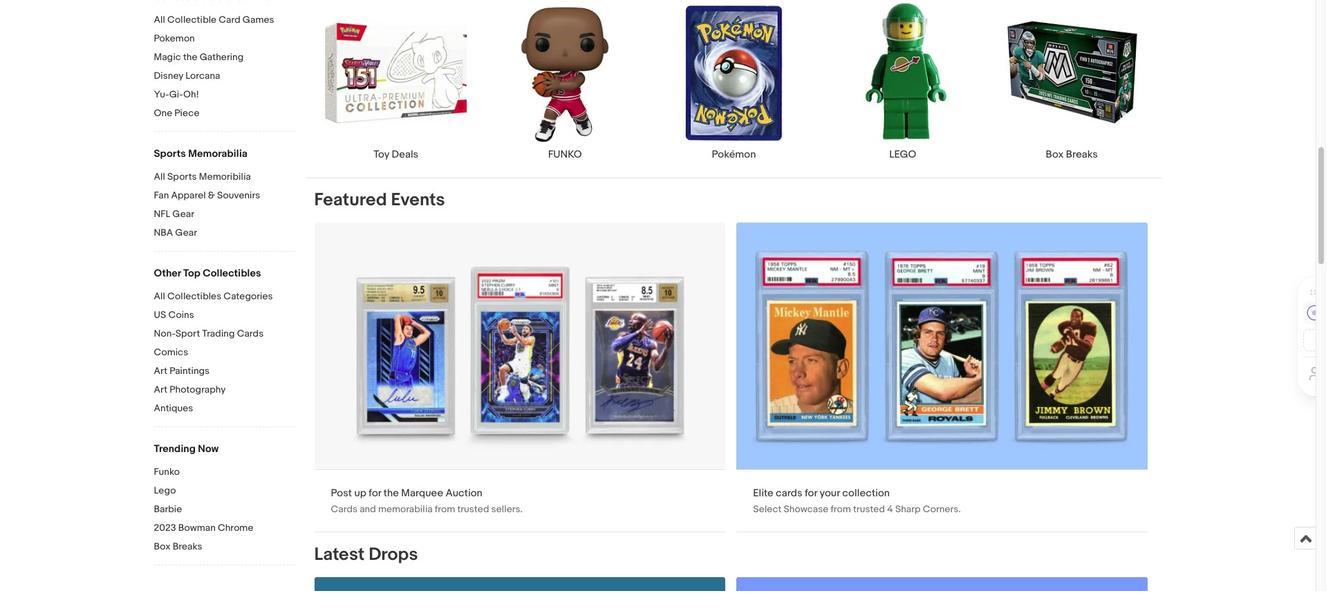 Task type: vqa. For each thing, say whether or not it's contained in the screenshot.
'Featured Events'
yes



Task type: describe. For each thing, give the bounding box(es) containing it.
oh!
[[183, 89, 199, 100]]

auction
[[446, 487, 482, 500]]

one piece link
[[154, 107, 296, 120]]

lego link
[[818, 1, 987, 161]]

featured
[[314, 189, 387, 211]]

trending
[[154, 443, 196, 456]]

apparel
[[171, 189, 206, 201]]

comics
[[154, 346, 188, 358]]

antiques link
[[154, 402, 296, 416]]

post up for the marquee auction cards and memorabilia from trusted sellers.
[[331, 487, 523, 515]]

elite
[[753, 487, 774, 500]]

0 vertical spatial collectibles
[[203, 267, 261, 280]]

pokemon link
[[154, 32, 296, 46]]

toy deals link
[[311, 1, 480, 161]]

2023 bowman chrome link
[[154, 522, 296, 535]]

barbie
[[154, 503, 182, 515]]

yu-
[[154, 89, 169, 100]]

non-sport trading cards link
[[154, 328, 296, 341]]

nba gear link
[[154, 227, 296, 240]]

now
[[198, 443, 219, 456]]

bowman
[[178, 522, 216, 534]]

showcase
[[784, 503, 829, 515]]

magic
[[154, 51, 181, 63]]

your
[[820, 487, 840, 500]]

antiques
[[154, 402, 193, 414]]

toy deals
[[373, 148, 418, 161]]

funko
[[154, 466, 180, 478]]

trading
[[202, 328, 235, 339]]

the inside all collectible card games pokemon magic the gathering disney lorcana yu-gi-oh! one piece
[[183, 51, 197, 63]]

sport
[[175, 328, 200, 339]]

all collectibles categories us coins non-sport trading cards comics art paintings art photography antiques
[[154, 290, 273, 414]]

from inside elite cards for your collection select showcase from trusted 4 sharp corners.
[[831, 503, 851, 515]]

disney lorcana link
[[154, 70, 296, 83]]

trending now
[[154, 443, 219, 456]]

all for all sports memoribilia fan apparel & souvenirs nfl gear nba gear
[[154, 171, 165, 183]]

cards
[[776, 487, 802, 500]]

0 vertical spatial sports
[[154, 147, 186, 160]]

other
[[154, 267, 181, 280]]

non-
[[154, 328, 175, 339]]

gathering
[[200, 51, 244, 63]]

funko lego barbie 2023 bowman chrome box breaks
[[154, 466, 253, 552]]

nba
[[154, 227, 173, 239]]

all collectible card games pokemon magic the gathering disney lorcana yu-gi-oh! one piece
[[154, 14, 274, 119]]

marquee
[[401, 487, 443, 500]]

all collectibles categories link
[[154, 290, 296, 304]]

lego link
[[154, 485, 296, 498]]

breaks inside funko lego barbie 2023 bowman chrome box breaks
[[173, 541, 202, 552]]

select
[[753, 503, 782, 515]]

2023
[[154, 522, 176, 534]]

trusted inside post up for the marquee auction cards and memorabilia from trusted sellers.
[[457, 503, 489, 515]]

collection
[[842, 487, 890, 500]]

lego
[[889, 148, 916, 161]]

and
[[360, 503, 376, 515]]

&
[[208, 189, 215, 201]]

one
[[154, 107, 172, 119]]

from inside post up for the marquee auction cards and memorabilia from trusted sellers.
[[435, 503, 455, 515]]

barbie link
[[154, 503, 296, 516]]

the inside post up for the marquee auction cards and memorabilia from trusted sellers.
[[384, 487, 399, 500]]

1 vertical spatial gear
[[175, 227, 197, 239]]

box inside funko lego barbie 2023 bowman chrome box breaks
[[154, 541, 170, 552]]

box breaks
[[1046, 148, 1098, 161]]

photography
[[170, 384, 226, 395]]

funko link
[[154, 466, 296, 479]]

art paintings link
[[154, 365, 296, 378]]

all sports memoribilia link
[[154, 171, 296, 184]]

up
[[354, 487, 366, 500]]

comics link
[[154, 346, 296, 360]]

cards inside post up for the marquee auction cards and memorabilia from trusted sellers.
[[331, 503, 358, 515]]

card
[[219, 14, 240, 26]]



Task type: locate. For each thing, give the bounding box(es) containing it.
2 vertical spatial all
[[154, 290, 165, 302]]

gear
[[172, 208, 194, 220], [175, 227, 197, 239]]

box breaks link
[[987, 1, 1156, 161], [154, 541, 296, 554]]

1 vertical spatial all
[[154, 171, 165, 183]]

all up pokemon
[[154, 14, 165, 26]]

all inside all collectible card games pokemon magic the gathering disney lorcana yu-gi-oh! one piece
[[154, 14, 165, 26]]

1 from from the left
[[435, 503, 455, 515]]

pokémon link
[[649, 1, 818, 161]]

None text field
[[737, 223, 1148, 532], [314, 577, 726, 591], [737, 577, 1148, 591], [737, 223, 1148, 532], [314, 577, 726, 591], [737, 577, 1148, 591]]

0 horizontal spatial breaks
[[173, 541, 202, 552]]

trusted down auction
[[457, 503, 489, 515]]

collectible
[[167, 14, 216, 26]]

0 horizontal spatial box breaks link
[[154, 541, 296, 554]]

sports inside all sports memoribilia fan apparel & souvenirs nfl gear nba gear
[[167, 171, 197, 183]]

3 all from the top
[[154, 290, 165, 302]]

pokemon
[[154, 32, 195, 44]]

all
[[154, 14, 165, 26], [154, 171, 165, 183], [154, 290, 165, 302]]

cards inside "all collectibles categories us coins non-sport trading cards comics art paintings art photography antiques"
[[237, 328, 264, 339]]

drops
[[369, 544, 418, 565]]

0 vertical spatial art
[[154, 365, 167, 377]]

from down your
[[831, 503, 851, 515]]

1 vertical spatial breaks
[[173, 541, 202, 552]]

2 trusted from the left
[[853, 503, 885, 515]]

breaks
[[1066, 148, 1098, 161], [173, 541, 202, 552]]

4
[[887, 503, 893, 515]]

0 horizontal spatial the
[[183, 51, 197, 63]]

2 art from the top
[[154, 384, 167, 395]]

cards down post
[[331, 503, 358, 515]]

all for all collectibles categories us coins non-sport trading cards comics art paintings art photography antiques
[[154, 290, 165, 302]]

souvenirs
[[217, 189, 260, 201]]

other top collectibles
[[154, 267, 261, 280]]

collectibles inside "all collectibles categories us coins non-sport trading cards comics art paintings art photography antiques"
[[167, 290, 221, 302]]

paintings
[[170, 365, 210, 377]]

disney
[[154, 70, 183, 82]]

None text field
[[314, 223, 726, 532]]

collectibles
[[203, 267, 261, 280], [167, 290, 221, 302]]

nfl gear link
[[154, 208, 296, 221]]

elite cards for your collection select showcase from trusted 4 sharp corners.
[[753, 487, 961, 515]]

all inside all sports memoribilia fan apparel & souvenirs nfl gear nba gear
[[154, 171, 165, 183]]

collectibles up all collectibles categories link
[[203, 267, 261, 280]]

sharp
[[895, 503, 921, 515]]

sports memorabilia
[[154, 147, 247, 160]]

for for up
[[369, 487, 381, 500]]

us
[[154, 309, 166, 321]]

post
[[331, 487, 352, 500]]

1 vertical spatial art
[[154, 384, 167, 395]]

corners.
[[923, 503, 961, 515]]

sports down 'one'
[[154, 147, 186, 160]]

box breaks link for 2023 bowman chrome link
[[154, 541, 296, 554]]

cards down us coins link
[[237, 328, 264, 339]]

games
[[243, 14, 274, 26]]

1 vertical spatial box
[[154, 541, 170, 552]]

0 horizontal spatial box
[[154, 541, 170, 552]]

all up fan
[[154, 171, 165, 183]]

1 vertical spatial sports
[[167, 171, 197, 183]]

all for all collectible card games pokemon magic the gathering disney lorcana yu-gi-oh! one piece
[[154, 14, 165, 26]]

gi-
[[169, 89, 183, 100]]

lorcana
[[185, 70, 220, 82]]

latest drops
[[314, 544, 418, 565]]

1 trusted from the left
[[457, 503, 489, 515]]

fan apparel & souvenirs link
[[154, 189, 296, 203]]

1 art from the top
[[154, 365, 167, 377]]

1 horizontal spatial the
[[384, 487, 399, 500]]

2 from from the left
[[831, 503, 851, 515]]

1 all from the top
[[154, 14, 165, 26]]

box breaks link for lego link
[[987, 1, 1156, 161]]

gear down "apparel"
[[172, 208, 194, 220]]

2 for from the left
[[805, 487, 817, 500]]

1 for from the left
[[369, 487, 381, 500]]

1 vertical spatial cards
[[331, 503, 358, 515]]

piece
[[174, 107, 199, 119]]

1 horizontal spatial box breaks link
[[987, 1, 1156, 161]]

events
[[391, 189, 445, 211]]

from down auction
[[435, 503, 455, 515]]

for right up
[[369, 487, 381, 500]]

cards
[[237, 328, 264, 339], [331, 503, 358, 515]]

art up antiques
[[154, 384, 167, 395]]

1 horizontal spatial box
[[1046, 148, 1064, 161]]

0 vertical spatial box
[[1046, 148, 1064, 161]]

0 horizontal spatial cards
[[237, 328, 264, 339]]

0 vertical spatial box breaks link
[[987, 1, 1156, 161]]

memorabilia
[[188, 147, 247, 160]]

toy
[[373, 148, 389, 161]]

gear right nba
[[175, 227, 197, 239]]

1 vertical spatial the
[[384, 487, 399, 500]]

for up showcase
[[805, 487, 817, 500]]

for inside post up for the marquee auction cards and memorabilia from trusted sellers.
[[369, 487, 381, 500]]

yu-gi-oh! link
[[154, 89, 296, 102]]

all up us
[[154, 290, 165, 302]]

1 horizontal spatial breaks
[[1066, 148, 1098, 161]]

featured events
[[314, 189, 445, 211]]

0 vertical spatial all
[[154, 14, 165, 26]]

box
[[1046, 148, 1064, 161], [154, 541, 170, 552]]

2 all from the top
[[154, 171, 165, 183]]

coins
[[168, 309, 194, 321]]

sellers.
[[491, 503, 523, 515]]

0 horizontal spatial for
[[369, 487, 381, 500]]

1 horizontal spatial from
[[831, 503, 851, 515]]

0 horizontal spatial trusted
[[457, 503, 489, 515]]

for inside elite cards for your collection select showcase from trusted 4 sharp corners.
[[805, 487, 817, 500]]

memoribilia
[[199, 171, 251, 183]]

us coins link
[[154, 309, 296, 322]]

pokémon
[[712, 148, 756, 161]]

art photography link
[[154, 384, 296, 397]]

1 horizontal spatial for
[[805, 487, 817, 500]]

1 horizontal spatial cards
[[331, 503, 358, 515]]

all inside "all collectibles categories us coins non-sport trading cards comics art paintings art photography antiques"
[[154, 290, 165, 302]]

trusted inside elite cards for your collection select showcase from trusted 4 sharp corners.
[[853, 503, 885, 515]]

all sports memoribilia fan apparel & souvenirs nfl gear nba gear
[[154, 171, 260, 239]]

the up lorcana
[[183, 51, 197, 63]]

for for cards
[[805, 487, 817, 500]]

0 vertical spatial the
[[183, 51, 197, 63]]

0 vertical spatial cards
[[237, 328, 264, 339]]

sports up "apparel"
[[167, 171, 197, 183]]

top
[[183, 267, 200, 280]]

art down the comics
[[154, 365, 167, 377]]

magic the gathering link
[[154, 51, 296, 64]]

funko
[[548, 148, 582, 161]]

all collectible card games link
[[154, 14, 296, 27]]

sports
[[154, 147, 186, 160], [167, 171, 197, 183]]

categories
[[224, 290, 273, 302]]

deals
[[392, 148, 418, 161]]

latest
[[314, 544, 365, 565]]

1 vertical spatial collectibles
[[167, 290, 221, 302]]

fan
[[154, 189, 169, 201]]

memorabilia
[[378, 503, 433, 515]]

chrome
[[218, 522, 253, 534]]

0 horizontal spatial from
[[435, 503, 455, 515]]

the up memorabilia
[[384, 487, 399, 500]]

from
[[435, 503, 455, 515], [831, 503, 851, 515]]

1 vertical spatial box breaks link
[[154, 541, 296, 554]]

collectibles up "coins"
[[167, 290, 221, 302]]

none text field containing post up for the marquee auction
[[314, 223, 726, 532]]

trusted down collection
[[853, 503, 885, 515]]

0 vertical spatial breaks
[[1066, 148, 1098, 161]]

lego
[[154, 485, 176, 496]]

funko link
[[480, 1, 649, 161]]

0 vertical spatial gear
[[172, 208, 194, 220]]

1 horizontal spatial trusted
[[853, 503, 885, 515]]

nfl
[[154, 208, 170, 220]]



